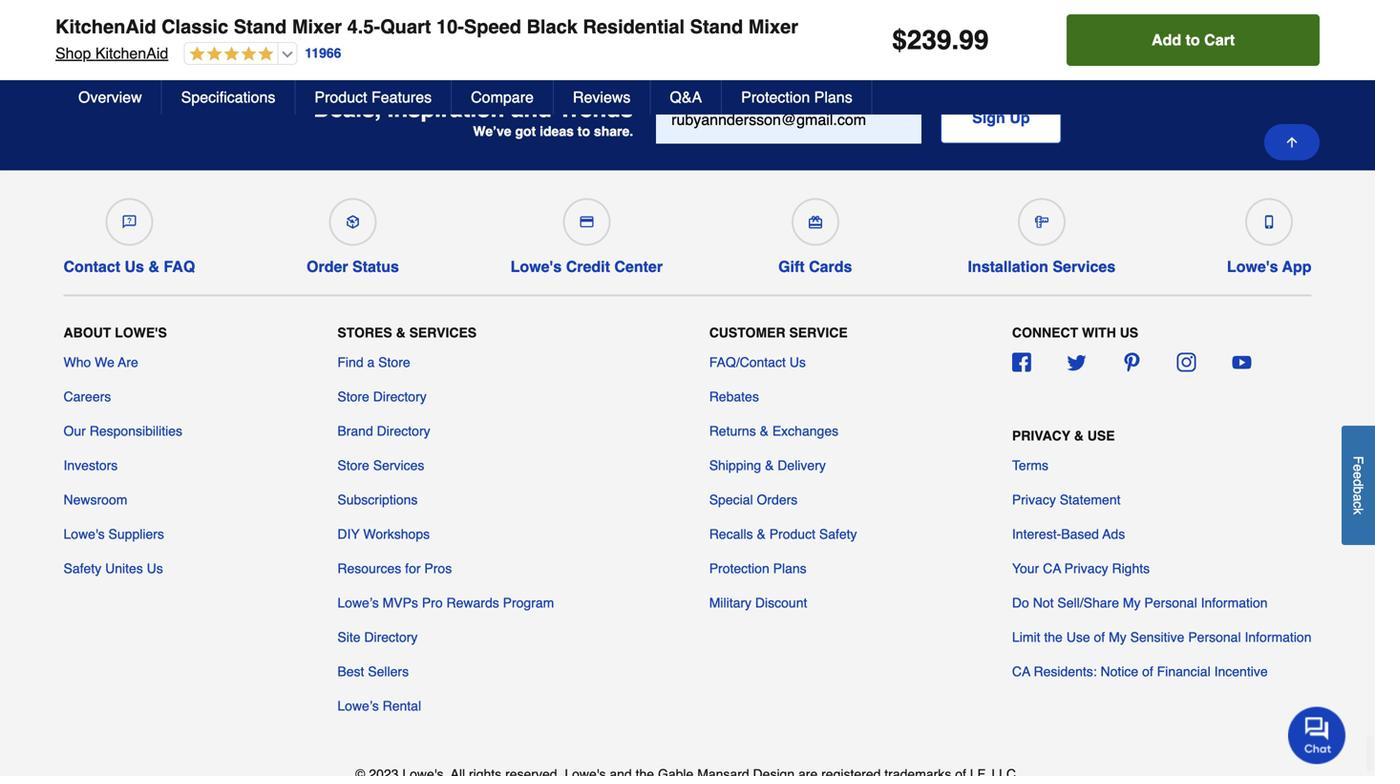 Task type: describe. For each thing, give the bounding box(es) containing it.
shipping
[[709, 458, 762, 473]]

2 stand from the left
[[698, 15, 740, 33]]

lowe's for lowe's credit center
[[511, 258, 562, 276]]

c
[[1351, 502, 1366, 508]]

service
[[789, 325, 848, 341]]

4.8 stars image
[[185, 46, 273, 64]]

diy workshops
[[338, 527, 430, 542]]

0 vertical spatial safety
[[819, 527, 857, 542]]

rebates link
[[709, 388, 759, 407]]

sign up form
[[656, 92, 1062, 144]]

newsroom
[[64, 493, 127, 508]]

lowe's suppliers
[[64, 527, 164, 542]]

kitchenaid hand mixers
[[359, 15, 534, 33]]

use for &
[[1088, 429, 1115, 444]]

delivery
[[778, 458, 826, 473]]

brand directory
[[338, 424, 430, 439]]

2 e from the top
[[1351, 472, 1366, 479]]

speed
[[464, 16, 521, 38]]

kitchenaid for kitchenaid food processors
[[1068, 15, 1149, 33]]

lowe's for lowe's mvps pro rewards program
[[338, 596, 379, 611]]

limit the use of my sensitive personal information
[[1012, 630, 1312, 645]]

protection plans for the protection plans button
[[741, 88, 853, 106]]

0 vertical spatial personal
[[1145, 596, 1198, 611]]

of for financial
[[1143, 665, 1154, 680]]

customer care image
[[123, 216, 136, 229]]

services for installation services
[[1053, 258, 1116, 276]]

installation
[[968, 258, 1049, 276]]

99
[[959, 25, 989, 55]]

facebook image
[[1012, 353, 1032, 372]]

about
[[64, 325, 111, 341]]

to inside "button"
[[1186, 31, 1200, 49]]

investors link
[[64, 456, 118, 475]]

sell/share
[[1058, 596, 1120, 611]]

residents:
[[1034, 665, 1097, 680]]

orders
[[757, 493, 798, 508]]

use for the
[[1067, 630, 1091, 645]]

do
[[1012, 596, 1030, 611]]

store for directory
[[338, 389, 370, 405]]

sign up button
[[941, 92, 1062, 144]]

& inside contact us & faq link
[[148, 258, 159, 276]]

shop
[[55, 44, 91, 62]]

mixers for kitchenaid stand mixers
[[232, 15, 280, 33]]

do not sell/share my personal information
[[1012, 596, 1268, 611]]

workshops
[[363, 527, 430, 542]]

my inside do not sell/share my personal information link
[[1123, 596, 1141, 611]]

food
[[1153, 15, 1190, 33]]

2 mixer from the left
[[292, 16, 342, 38]]

& for recalls & product safety
[[757, 527, 766, 542]]

10-
[[437, 16, 464, 38]]

b
[[1351, 487, 1366, 494]]

connect
[[1012, 325, 1079, 341]]

lowe's suppliers link
[[64, 525, 164, 544]]

deals,
[[314, 96, 381, 122]]

returns
[[709, 424, 756, 439]]

twitter image
[[1068, 353, 1087, 372]]

who
[[64, 355, 91, 370]]

shipping & delivery
[[709, 458, 826, 473]]

brand directory link
[[338, 422, 430, 441]]

kitchenaid for kitchenaid classic stand mixer 4.5-quart 10-speed black residential stand mixer
[[55, 16, 156, 38]]

rewards
[[447, 596, 499, 611]]

best
[[338, 665, 364, 680]]

product inside button
[[315, 88, 367, 106]]

ideas
[[540, 124, 574, 139]]

got
[[515, 124, 536, 139]]

unites
[[105, 561, 143, 577]]

us inside 'link'
[[147, 561, 163, 577]]

faq/contact
[[709, 355, 786, 370]]

safety inside 'link'
[[64, 561, 101, 577]]

plans for the protection plans button
[[815, 88, 853, 106]]

quart
[[380, 16, 431, 38]]

exchanges
[[773, 424, 839, 439]]

protection plans for protection plans link at the right bottom
[[709, 561, 807, 577]]

product features
[[315, 88, 432, 106]]

not
[[1033, 596, 1054, 611]]

site directory link
[[338, 628, 418, 647]]

arrow right image
[[1298, 15, 1317, 34]]

f
[[1351, 456, 1366, 464]]

terms link
[[1012, 456, 1049, 475]]

overview button
[[59, 80, 162, 115]]

sellers
[[368, 665, 409, 680]]

our responsibilities
[[64, 424, 182, 439]]

protection for protection plans link at the right bottom
[[709, 561, 770, 577]]

find
[[338, 355, 364, 370]]

limit
[[1012, 630, 1041, 645]]

program
[[503, 596, 554, 611]]

our
[[64, 424, 86, 439]]

gift card image
[[809, 216, 822, 229]]

lowe's credit center
[[511, 258, 663, 276]]

best sellers link
[[338, 663, 409, 682]]

lowe's up the are on the left of page
[[115, 325, 167, 341]]

instagram image
[[1178, 353, 1197, 372]]

faq/contact us
[[709, 355, 806, 370]]

about lowe's
[[64, 325, 167, 341]]

compare button
[[452, 80, 554, 115]]

hand
[[444, 15, 482, 33]]

lowe's mvps pro rewards program
[[338, 596, 554, 611]]

mobile image
[[1263, 216, 1276, 229]]

protection for the protection plans button
[[741, 88, 810, 106]]

and
[[511, 96, 552, 122]]

1 e from the top
[[1351, 464, 1366, 472]]

lowe's app link
[[1227, 191, 1312, 277]]

privacy statement link
[[1012, 491, 1121, 510]]

& for returns & exchanges
[[760, 424, 769, 439]]

f e e d b a c k button
[[1342, 426, 1376, 545]]

1 vertical spatial information
[[1245, 630, 1312, 645]]

up
[[1010, 109, 1030, 127]]

0 horizontal spatial ca
[[1012, 665, 1031, 680]]

d
[[1351, 479, 1366, 487]]

4.5-
[[347, 16, 380, 38]]

your
[[1012, 561, 1040, 577]]

safety unites us
[[64, 561, 163, 577]]

1 mixer from the left
[[744, 15, 784, 33]]

directory for site directory
[[364, 630, 418, 645]]

newsroom link
[[64, 491, 127, 510]]

privacy statement
[[1012, 493, 1121, 508]]

reviews
[[573, 88, 631, 106]]

store directory
[[338, 389, 427, 405]]

3 mixer from the left
[[749, 16, 799, 38]]

cards
[[809, 258, 852, 276]]

1 vertical spatial services
[[409, 325, 477, 341]]

store for services
[[338, 458, 370, 473]]

subscriptions link
[[338, 491, 418, 510]]

us
[[1120, 325, 1139, 341]]



Task type: locate. For each thing, give the bounding box(es) containing it.
connect with us
[[1012, 325, 1139, 341]]

1 vertical spatial directory
[[377, 424, 430, 439]]

use right the
[[1067, 630, 1091, 645]]

product down 11966
[[315, 88, 367, 106]]

1 horizontal spatial a
[[1351, 494, 1366, 502]]

0 vertical spatial to
[[1186, 31, 1200, 49]]

e up d
[[1351, 464, 1366, 472]]

directory down store directory link
[[377, 424, 430, 439]]

privacy up sell/share
[[1065, 561, 1109, 577]]

product down orders
[[770, 527, 816, 542]]

kitchenaid classic stand mixer 4.5-quart 10-speed black residential stand mixer
[[55, 16, 799, 38]]

services for store services
[[373, 458, 425, 473]]

1 horizontal spatial us
[[147, 561, 163, 577]]

privacy up 'terms' link
[[1012, 429, 1071, 444]]

recalls & product safety link
[[709, 525, 857, 544]]

a right find
[[367, 355, 375, 370]]

0 vertical spatial protection
[[741, 88, 810, 106]]

of for my
[[1094, 630, 1105, 645]]

& for shipping & delivery
[[765, 458, 774, 473]]

store
[[378, 355, 410, 370], [338, 389, 370, 405], [338, 458, 370, 473]]

store inside store services 'link'
[[338, 458, 370, 473]]

recalls & product safety
[[709, 527, 857, 542]]

protection plans button
[[722, 80, 873, 115]]

services up 'connect with us' at the right
[[1053, 258, 1116, 276]]

plans inside the protection plans button
[[815, 88, 853, 106]]

lowe's left app on the right of page
[[1227, 258, 1279, 276]]

kitchenaid for kitchenaid stand mixers
[[100, 15, 181, 33]]

1 vertical spatial protection
[[709, 561, 770, 577]]

protection plans up 'military discount' "link"
[[709, 561, 807, 577]]

0 vertical spatial ca
[[1043, 561, 1061, 577]]

ca residents: notice of financial incentive
[[1012, 665, 1268, 680]]

1 horizontal spatial to
[[1186, 31, 1200, 49]]

mixer up 11966
[[292, 16, 342, 38]]

& left 239
[[885, 15, 896, 33]]

add to cart
[[1152, 31, 1235, 49]]

2 horizontal spatial us
[[790, 355, 806, 370]]

1 vertical spatial store
[[338, 389, 370, 405]]

directory inside store directory link
[[373, 389, 427, 405]]

a inside button
[[1351, 494, 1366, 502]]

features
[[372, 88, 432, 106]]

center
[[615, 258, 663, 276]]

interest-
[[1012, 527, 1062, 542]]

0 vertical spatial information
[[1201, 596, 1268, 611]]

deals, inspiration and trends we've got ideas to share.
[[314, 96, 633, 139]]

lowe's for lowe's rental
[[338, 699, 379, 714]]

subscriptions
[[338, 493, 418, 508]]

1 vertical spatial use
[[1067, 630, 1091, 645]]

kitchenaid food processors link
[[1036, 3, 1309, 46]]

customer service
[[709, 325, 848, 341]]

protection plans
[[741, 88, 853, 106], [709, 561, 807, 577]]

0 vertical spatial use
[[1088, 429, 1115, 444]]

share.
[[594, 124, 633, 139]]

best sellers
[[338, 665, 409, 680]]

0 vertical spatial of
[[1094, 630, 1105, 645]]

& right recalls
[[757, 527, 766, 542]]

arrow up image
[[1285, 135, 1300, 150]]

your ca privacy rights
[[1012, 561, 1150, 577]]

my up notice
[[1109, 630, 1127, 645]]

mixer up the protection plans button
[[749, 16, 799, 38]]

mvps
[[383, 596, 418, 611]]

chat invite button image
[[1289, 706, 1347, 765]]

us for faq/contact
[[790, 355, 806, 370]]

protection inside button
[[741, 88, 810, 106]]

order status link
[[307, 191, 399, 277]]

0 vertical spatial a
[[367, 355, 375, 370]]

2 vertical spatial privacy
[[1065, 561, 1109, 577]]

safety down "delivery"
[[819, 527, 857, 542]]

personal up limit the use of my sensitive personal information link
[[1145, 596, 1198, 611]]

0 horizontal spatial us
[[125, 258, 144, 276]]

0 horizontal spatial product
[[315, 88, 367, 106]]

of down sell/share
[[1094, 630, 1105, 645]]

1 horizontal spatial product
[[770, 527, 816, 542]]

kitchenaid for kitchenaid stand mixer attachments & accessories
[[613, 15, 693, 33]]

status
[[353, 258, 399, 276]]

1 horizontal spatial mixers
[[486, 15, 534, 33]]

& left "delivery"
[[765, 458, 774, 473]]

special
[[709, 493, 753, 508]]

safety left unites at the bottom of page
[[64, 561, 101, 577]]

rights
[[1112, 561, 1150, 577]]

us down the customer service
[[790, 355, 806, 370]]

1 mixers from the left
[[232, 15, 280, 33]]

gift cards link
[[774, 191, 857, 277]]

protection plans down kitchenaid stand mixer attachments & accessories link
[[741, 88, 853, 106]]

reviews button
[[554, 80, 651, 115]]

lowe's for lowe's suppliers
[[64, 527, 105, 542]]

protection down kitchenaid stand mixer attachments & accessories link
[[741, 88, 810, 106]]

1 vertical spatial lowe's
[[338, 699, 379, 714]]

privacy & use
[[1012, 429, 1115, 444]]

personal
[[1145, 596, 1198, 611], [1189, 630, 1241, 645]]

plans down attachments
[[815, 88, 853, 106]]

0 vertical spatial plans
[[815, 88, 853, 106]]

to
[[1186, 31, 1200, 49], [578, 124, 590, 139]]

mixers for kitchenaid hand mixers
[[486, 15, 534, 33]]

0 vertical spatial protection plans
[[741, 88, 853, 106]]

installation services link
[[968, 191, 1116, 277]]

rebates
[[709, 389, 759, 405]]

us right contact
[[125, 258, 144, 276]]

gift cards
[[779, 258, 852, 276]]

1 lowe's from the top
[[338, 596, 379, 611]]

& right the returns
[[760, 424, 769, 439]]

directory up the sellers
[[364, 630, 418, 645]]

find a store link
[[338, 353, 410, 372]]

to inside the deals, inspiration and trends we've got ideas to share.
[[578, 124, 590, 139]]

0 vertical spatial privacy
[[1012, 429, 1071, 444]]

0 vertical spatial my
[[1123, 596, 1141, 611]]

investors
[[64, 458, 118, 473]]

resources
[[338, 561, 401, 577]]

1 vertical spatial plans
[[773, 561, 807, 577]]

0 horizontal spatial plans
[[773, 561, 807, 577]]

find a store
[[338, 355, 410, 370]]

notice
[[1101, 665, 1139, 680]]

0 vertical spatial product
[[315, 88, 367, 106]]

1 horizontal spatial safety
[[819, 527, 857, 542]]

1 vertical spatial protection plans
[[709, 561, 807, 577]]

product
[[315, 88, 367, 106], [770, 527, 816, 542]]

1 vertical spatial of
[[1143, 665, 1154, 680]]

0 vertical spatial lowe's
[[338, 596, 379, 611]]

lowe's left credit
[[511, 258, 562, 276]]

store services link
[[338, 456, 425, 475]]

1 vertical spatial us
[[790, 355, 806, 370]]

store inside find a store link
[[378, 355, 410, 370]]

0 vertical spatial us
[[125, 258, 144, 276]]

personal up 'incentive'
[[1189, 630, 1241, 645]]

returns & exchanges link
[[709, 422, 839, 441]]

1 stand from the left
[[185, 15, 228, 33]]

privacy for privacy & use
[[1012, 429, 1071, 444]]

& for stores & services
[[396, 325, 406, 341]]

privacy inside your ca privacy rights link
[[1065, 561, 1109, 577]]

careers link
[[64, 388, 111, 407]]

the
[[1044, 630, 1063, 645]]

f e e d b a c k
[[1351, 456, 1366, 515]]

use up statement
[[1088, 429, 1115, 444]]

2 mixers from the left
[[486, 15, 534, 33]]

lowe's up site
[[338, 596, 379, 611]]

1 vertical spatial my
[[1109, 630, 1127, 645]]

accessories
[[900, 15, 990, 33]]

Email Address email field
[[656, 92, 922, 144]]

lowe's down the best
[[338, 699, 379, 714]]

my inside limit the use of my sensitive personal information link
[[1109, 630, 1127, 645]]

overview
[[78, 88, 142, 106]]

kitchenaid for kitchenaid hand mixers
[[359, 15, 439, 33]]

0 horizontal spatial safety
[[64, 561, 101, 577]]

us for contact
[[125, 258, 144, 276]]

directory inside the brand directory link
[[377, 424, 430, 439]]

protection down recalls
[[709, 561, 770, 577]]

product features button
[[296, 80, 452, 115]]

order status
[[307, 258, 399, 276]]

1 vertical spatial to
[[578, 124, 590, 139]]

2 vertical spatial us
[[147, 561, 163, 577]]

0 horizontal spatial a
[[367, 355, 375, 370]]

2 vertical spatial services
[[373, 458, 425, 473]]

0 horizontal spatial to
[[578, 124, 590, 139]]

services up find a store on the top left of the page
[[409, 325, 477, 341]]

& inside returns & exchanges link
[[760, 424, 769, 439]]

plans inside protection plans link
[[773, 561, 807, 577]]

classic
[[162, 16, 228, 38]]

services
[[1053, 258, 1116, 276], [409, 325, 477, 341], [373, 458, 425, 473]]

& inside kitchenaid stand mixer attachments & accessories link
[[885, 15, 896, 33]]

residential
[[583, 16, 685, 38]]

of right notice
[[1143, 665, 1154, 680]]

mixers
[[232, 15, 280, 33], [486, 15, 534, 33]]

dimensions image
[[1035, 216, 1049, 229]]

recalls
[[709, 527, 753, 542]]

2 vertical spatial store
[[338, 458, 370, 473]]

diy workshops link
[[338, 525, 430, 544]]

1 vertical spatial privacy
[[1012, 493, 1056, 508]]

military
[[709, 596, 752, 611]]

lowe's
[[338, 596, 379, 611], [338, 699, 379, 714]]

protection inside protection plans link
[[709, 561, 770, 577]]

plans down the recalls & product safety link
[[773, 561, 807, 577]]

lowe's for lowe's app
[[1227, 258, 1279, 276]]

1 vertical spatial a
[[1351, 494, 1366, 502]]

resources for pros link
[[338, 559, 452, 579]]

directory inside site directory link
[[364, 630, 418, 645]]

ca right your
[[1043, 561, 1061, 577]]

pinterest image
[[1123, 353, 1142, 372]]

kitchenaid hand mixers link
[[327, 3, 566, 46]]

site
[[338, 630, 361, 645]]

resources for pros
[[338, 561, 452, 577]]

your ca privacy rights link
[[1012, 559, 1150, 579]]

mixers up 4.8 stars image
[[232, 15, 280, 33]]

directory for store directory
[[373, 389, 427, 405]]

1 horizontal spatial plans
[[815, 88, 853, 106]]

& inside shipping & delivery link
[[765, 458, 774, 473]]

specifications button
[[162, 80, 296, 115]]

interest-based ads
[[1012, 527, 1125, 542]]

lowe's down newsroom
[[64, 527, 105, 542]]

0 vertical spatial directory
[[373, 389, 427, 405]]

special orders link
[[709, 491, 798, 510]]

0 vertical spatial store
[[378, 355, 410, 370]]

us right unites at the bottom of page
[[147, 561, 163, 577]]

1 horizontal spatial of
[[1143, 665, 1154, 680]]

2 vertical spatial directory
[[364, 630, 418, 645]]

& up statement
[[1074, 429, 1084, 444]]

limit the use of my sensitive personal information link
[[1012, 628, 1312, 647]]

& inside the recalls & product safety link
[[757, 527, 766, 542]]

& left 'faq'
[[148, 258, 159, 276]]

privacy up interest-
[[1012, 493, 1056, 508]]

0 vertical spatial services
[[1053, 258, 1116, 276]]

contact
[[64, 258, 120, 276]]

shipping & delivery link
[[709, 456, 826, 475]]

store down stores & services
[[378, 355, 410, 370]]

pickup image
[[346, 216, 360, 229]]

3 stand from the left
[[234, 16, 287, 38]]

store down brand
[[338, 458, 370, 473]]

.
[[952, 25, 959, 55]]

specifications
[[181, 88, 275, 106]]

lowe's mvps pro rewards program link
[[338, 594, 554, 613]]

credit card image
[[580, 216, 594, 229]]

sign
[[973, 109, 1006, 127]]

privacy for privacy statement
[[1012, 493, 1056, 508]]

1 vertical spatial safety
[[64, 561, 101, 577]]

mixers right hand at left
[[486, 15, 534, 33]]

mixer left attachments
[[744, 15, 784, 33]]

brand
[[338, 424, 373, 439]]

0 horizontal spatial of
[[1094, 630, 1105, 645]]

suppliers
[[108, 527, 164, 542]]

& for privacy & use
[[1074, 429, 1084, 444]]

my down the rights
[[1123, 596, 1141, 611]]

2 lowe's from the top
[[338, 699, 379, 714]]

q&a
[[670, 88, 702, 106]]

directory up the brand directory link
[[373, 389, 427, 405]]

protection plans link
[[709, 559, 807, 579]]

kitchenaid stand mixer attachments & accessories
[[613, 15, 990, 33]]

processors
[[1194, 15, 1278, 33]]

&
[[885, 15, 896, 33], [148, 258, 159, 276], [396, 325, 406, 341], [760, 424, 769, 439], [1074, 429, 1084, 444], [765, 458, 774, 473], [757, 527, 766, 542]]

services down brand directory
[[373, 458, 425, 473]]

directory for brand directory
[[377, 424, 430, 439]]

1 vertical spatial ca
[[1012, 665, 1031, 680]]

1 vertical spatial personal
[[1189, 630, 1241, 645]]

we
[[95, 355, 115, 370]]

protection plans inside button
[[741, 88, 853, 106]]

store inside store directory link
[[338, 389, 370, 405]]

ca down limit on the right bottom
[[1012, 665, 1031, 680]]

4 stand from the left
[[690, 16, 743, 38]]

k
[[1351, 508, 1366, 515]]

services inside 'link'
[[373, 458, 425, 473]]

store directory link
[[338, 388, 427, 407]]

of inside limit the use of my sensitive personal information link
[[1094, 630, 1105, 645]]

1 vertical spatial product
[[770, 527, 816, 542]]

store up brand
[[338, 389, 370, 405]]

a up 'k'
[[1351, 494, 1366, 502]]

plans for protection plans link at the right bottom
[[773, 561, 807, 577]]

of inside 'ca residents: notice of financial incentive' link
[[1143, 665, 1154, 680]]

to right the add
[[1186, 31, 1200, 49]]

to down trends
[[578, 124, 590, 139]]

e up b
[[1351, 472, 1366, 479]]

& right stores
[[396, 325, 406, 341]]

youtube image
[[1233, 353, 1252, 372]]

0 horizontal spatial mixers
[[232, 15, 280, 33]]

1 horizontal spatial ca
[[1043, 561, 1061, 577]]



Task type: vqa. For each thing, say whether or not it's contained in the screenshot.
second See Product Page for Pickup and Delivery Options from left
no



